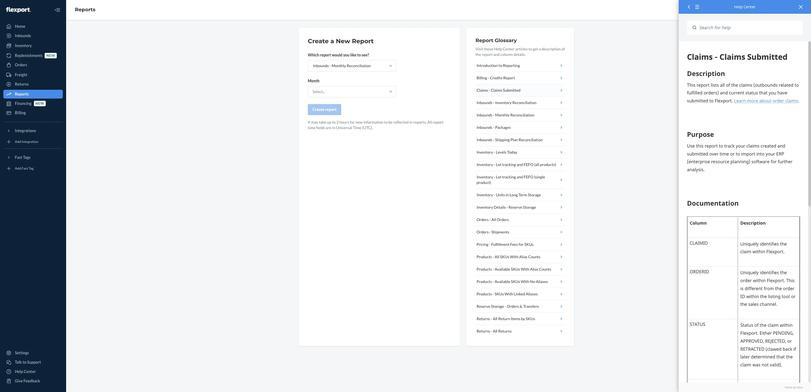 Task type: describe. For each thing, give the bounding box(es) containing it.
report for billing - credits report
[[504, 76, 516, 80]]

tracking for (single
[[503, 175, 517, 180]]

reports.
[[414, 120, 427, 125]]

- for the inbounds - monthly reconciliation button
[[494, 113, 495, 118]]

lot for inventory - lot tracking and fefo (all products)
[[496, 162, 502, 167]]

lot for inventory - lot tracking and fefo (single product)
[[496, 175, 502, 180]]

products - skus with linked aliases button
[[476, 289, 566, 301]]

fast tags button
[[3, 153, 63, 162]]

time
[[308, 126, 316, 130]]

freight
[[15, 73, 27, 77]]

description
[[542, 47, 561, 51]]

transfers
[[524, 305, 540, 309]]

pricing
[[477, 243, 489, 247]]

orders - all orders
[[477, 218, 509, 222]]

1 vertical spatial reports
[[15, 92, 29, 97]]

- for orders - shipments button at the right
[[490, 230, 491, 235]]

details.
[[514, 52, 526, 57]]

home link
[[3, 22, 63, 31]]

1 vertical spatial fast
[[22, 167, 28, 171]]

reflected
[[394, 120, 409, 125]]

report glossary
[[476, 38, 517, 44]]

center inside the visit these help center articles to get a description of the report and column details.
[[503, 47, 515, 51]]

inventory - lot tracking and fefo (all products)
[[477, 162, 557, 167]]

returns - all return items by skus
[[477, 317, 536, 322]]

0 vertical spatial monthly
[[332, 63, 346, 68]]

levels
[[496, 150, 507, 155]]

(utc).
[[363, 126, 373, 130]]

new inside it may take up to 2 hours for new information to be reflected in reports. all report time fields are in universal time (utc).
[[356, 120, 363, 125]]

storage inside inventory - units in long term storage button
[[528, 193, 542, 198]]

to right the like at the left of the page
[[358, 53, 361, 57]]

see?
[[362, 53, 369, 57]]

returns - all return items by skus button
[[476, 313, 566, 326]]

settings link
[[3, 349, 63, 358]]

inventory - units in long term storage button
[[476, 189, 566, 202]]

take
[[319, 120, 327, 125]]

and for inventory - lot tracking and fefo (single product)
[[517, 175, 524, 180]]

1 horizontal spatial help center
[[735, 4, 757, 9]]

which report would you like to see?
[[308, 53, 369, 57]]

flexport logo image
[[6, 7, 31, 13]]

products - available skus with no aliases button
[[476, 276, 566, 289]]

- inside button
[[505, 305, 507, 309]]

create for create report
[[313, 107, 325, 112]]

help center link
[[3, 368, 63, 377]]

introduction to reporting button
[[476, 60, 566, 72]]

orders inside button
[[507, 305, 520, 309]]

skus inside products - all skus with alias counts button
[[501, 255, 510, 260]]

column
[[501, 52, 513, 57]]

you
[[344, 53, 350, 57]]

inventory inside inbounds - inventory reconciliation button
[[496, 100, 512, 105]]

it may take up to 2 hours for new information to be reflected in reports. all report time fields are in universal time (utc).
[[308, 120, 444, 130]]

of
[[562, 47, 566, 51]]

all for products - all skus with alias counts
[[495, 255, 500, 260]]

create a new report
[[308, 38, 374, 45]]

fast tags
[[15, 155, 31, 160]]

products for products - skus with linked aliases
[[477, 292, 492, 297]]

2 horizontal spatial center
[[744, 4, 757, 9]]

give
[[15, 379, 23, 384]]

1 horizontal spatial reports link
[[75, 7, 96, 13]]

storage inside inventory details - reserve storage button
[[524, 205, 537, 210]]

billing link
[[3, 109, 63, 118]]

feedback
[[24, 379, 40, 384]]

today
[[508, 150, 518, 155]]

storage inside reserve storage - orders & transfers button
[[492, 305, 505, 309]]

to left be
[[385, 120, 388, 125]]

glossary
[[495, 38, 517, 44]]

select...
[[313, 89, 326, 94]]

universal
[[336, 126, 353, 130]]

would
[[332, 53, 343, 57]]

with for products - all skus with alias counts
[[511, 255, 519, 260]]

inventory for inventory - lot tracking and fefo (all products)
[[477, 162, 494, 167]]

skus inside pricing - fulfillment fees for skus button
[[525, 243, 534, 247]]

orders up shipments
[[497, 218, 509, 222]]

shipping
[[496, 138, 510, 142]]

reserve inside button
[[509, 205, 523, 210]]

new for financing
[[35, 102, 44, 106]]

long
[[510, 193, 518, 198]]

close navigation image
[[54, 7, 61, 13]]

tags
[[23, 155, 31, 160]]

inventory for inventory - lot tracking and fefo (single product)
[[477, 175, 494, 180]]

shipments
[[492, 230, 510, 235]]

visit
[[476, 47, 484, 51]]

- for pricing - fulfillment fees for skus button
[[490, 243, 491, 247]]

replenishments
[[15, 53, 43, 58]]

products)
[[541, 162, 557, 167]]

1 claims from the left
[[477, 88, 489, 93]]

for inside it may take up to 2 hours for new information to be reflected in reports. all report time fields are in universal time (utc).
[[350, 120, 355, 125]]

products - all skus with alias counts
[[477, 255, 541, 260]]

inbounds - packages button
[[476, 122, 566, 134]]

fulfillment
[[492, 243, 510, 247]]

- right details
[[507, 205, 508, 210]]

fefo for (single
[[524, 175, 534, 180]]

new
[[336, 38, 351, 45]]

give feedback
[[15, 379, 40, 384]]

help center inside help center link
[[15, 370, 36, 375]]

reconciliation down inbounds - inventory reconciliation button
[[511, 113, 535, 118]]

tracking for (all
[[503, 162, 517, 167]]

introduction to reporting
[[477, 63, 520, 68]]

add for add integration
[[15, 140, 21, 144]]

inbounds for inbounds - shipping plan reconciliation button
[[477, 138, 493, 142]]

inbounds for inbounds - packages button
[[477, 125, 493, 130]]

inbounds - inventory reconciliation button
[[476, 97, 566, 109]]

term
[[519, 193, 528, 198]]

create report
[[313, 107, 337, 112]]

fees
[[511, 243, 518, 247]]

inventory for inventory - units in long term storage
[[477, 193, 494, 198]]

are
[[326, 126, 332, 130]]

0 vertical spatial aliases
[[536, 280, 548, 284]]

- for inbounds - inventory reconciliation button
[[494, 100, 495, 105]]

(single
[[535, 175, 546, 180]]

returns for returns - all return items by skus
[[477, 317, 491, 322]]

to inside "button"
[[23, 361, 26, 365]]

up
[[327, 120, 332, 125]]

counts for products - available skus with alias counts
[[540, 267, 552, 272]]

Search search field
[[697, 21, 804, 35]]

details
[[494, 205, 506, 210]]

products for products - all skus with alias counts
[[477, 255, 492, 260]]

inventory - lot tracking and fefo (single product) button
[[476, 171, 566, 189]]

- for inventory - lot tracking and fefo (all products) button
[[494, 162, 496, 167]]

inventory - levels today button
[[476, 146, 566, 159]]

give feedback button
[[3, 377, 63, 386]]

items
[[511, 317, 521, 322]]

orders for orders
[[15, 63, 27, 67]]

report inside it may take up to 2 hours for new information to be reflected in reports. all report time fields are in universal time (utc).
[[433, 120, 444, 125]]

plan
[[511, 138, 518, 142]]

integration
[[22, 140, 38, 144]]

inventory for inventory - levels today
[[477, 150, 494, 155]]

linked
[[514, 292, 526, 297]]

reporting
[[504, 63, 520, 68]]

inventory - lot tracking and fefo (single product)
[[477, 175, 546, 185]]

units
[[496, 193, 506, 198]]

all for returns - all returns
[[493, 329, 498, 334]]

- for inbounds - shipping plan reconciliation button
[[494, 138, 495, 142]]

report inside create report button
[[326, 107, 337, 112]]

fields
[[317, 126, 326, 130]]

2 horizontal spatial help
[[735, 4, 743, 9]]

inbounds - inventory reconciliation
[[477, 100, 537, 105]]

these
[[484, 47, 494, 51]]

reconciliation down claims - claims submitted button
[[513, 100, 537, 105]]

elevio by dixa
[[786, 386, 804, 390]]

credits
[[491, 76, 503, 80]]

0 horizontal spatial inbounds - monthly reconciliation
[[313, 63, 371, 68]]

- for inventory - levels today button
[[494, 150, 496, 155]]

all inside it may take up to 2 hours for new information to be reflected in reports. all report time fields are in universal time (utc).
[[428, 120, 432, 125]]

returns for returns
[[15, 82, 29, 87]]

all for orders - all orders
[[492, 218, 497, 222]]



Task type: vqa. For each thing, say whether or not it's contained in the screenshot.
ALIASES to the top
yes



Task type: locate. For each thing, give the bounding box(es) containing it.
help center
[[735, 4, 757, 9], [15, 370, 36, 375]]

inventory for inventory
[[15, 43, 32, 48]]

reserve up returns - all return items by skus
[[477, 305, 491, 309]]

inventory inside inventory details - reserve storage button
[[477, 205, 494, 210]]

billing - credits report button
[[476, 72, 566, 84]]

to left the reporting
[[499, 63, 503, 68]]

inbounds - monthly reconciliation inside button
[[477, 113, 535, 118]]

0 vertical spatial billing
[[477, 76, 488, 80]]

1 horizontal spatial billing
[[477, 76, 488, 80]]

inbounds inside inbounds - shipping plan reconciliation button
[[477, 138, 493, 142]]

0 vertical spatial help
[[735, 4, 743, 9]]

to inside the visit these help center articles to get a description of the report and column details.
[[529, 47, 533, 51]]

0 vertical spatial available
[[495, 267, 511, 272]]

- left shipments
[[490, 230, 491, 235]]

inventory down product)
[[477, 193, 494, 198]]

- down claims - claims submitted
[[494, 100, 495, 105]]

orders for orders - all orders
[[477, 218, 489, 222]]

financing
[[15, 101, 32, 106]]

for up the time on the top of the page
[[350, 120, 355, 125]]

- down products - all skus with alias counts
[[493, 267, 494, 272]]

center up column
[[503, 47, 515, 51]]

1 vertical spatial a
[[540, 47, 542, 51]]

fast
[[15, 155, 22, 160], [22, 167, 28, 171]]

- down billing - credits report
[[489, 88, 491, 93]]

skus inside returns - all return items by skus button
[[526, 317, 536, 322]]

billing - credits report
[[477, 76, 516, 80]]

add down fast tags
[[15, 167, 21, 171]]

fefo left (all
[[524, 162, 534, 167]]

2 vertical spatial help
[[15, 370, 23, 375]]

monthly up packages at the right of the page
[[496, 113, 510, 118]]

claims down billing - credits report
[[477, 88, 489, 93]]

lot down inventory - levels today
[[496, 162, 502, 167]]

billing for billing - credits report
[[477, 76, 488, 80]]

new up the time on the top of the page
[[356, 120, 363, 125]]

0 horizontal spatial new
[[35, 102, 44, 106]]

0 horizontal spatial reserve
[[477, 305, 491, 309]]

skus inside products - available skus with no aliases button
[[511, 280, 521, 284]]

1 vertical spatial tracking
[[503, 175, 517, 180]]

claims
[[477, 88, 489, 93], [491, 88, 503, 93]]

0 vertical spatial counts
[[529, 255, 541, 260]]

returns inside button
[[477, 317, 491, 322]]

0 horizontal spatial claims
[[477, 88, 489, 93]]

inbounds - monthly reconciliation
[[313, 63, 371, 68], [477, 113, 535, 118]]

0 vertical spatial alias
[[520, 255, 528, 260]]

a right get
[[540, 47, 542, 51]]

0 vertical spatial inbounds - monthly reconciliation
[[313, 63, 371, 68]]

1 vertical spatial fefo
[[524, 175, 534, 180]]

products for products - available skus with alias counts
[[477, 267, 492, 272]]

inbounds inside inbounds - packages button
[[477, 125, 493, 130]]

returns for returns - all returns
[[477, 329, 491, 334]]

inbounds left packages at the right of the page
[[477, 125, 493, 130]]

and down inventory - lot tracking and fefo (all products) button
[[517, 175, 524, 180]]

talk to support
[[15, 361, 41, 365]]

skus up reserve storage - orders & transfers
[[495, 292, 504, 297]]

1 horizontal spatial new
[[46, 54, 55, 58]]

to
[[529, 47, 533, 51], [358, 53, 361, 57], [499, 63, 503, 68], [332, 120, 336, 125], [385, 120, 388, 125], [23, 361, 26, 365]]

tracking
[[503, 162, 517, 167], [503, 175, 517, 180]]

a inside the visit these help center articles to get a description of the report and column details.
[[540, 47, 542, 51]]

1 fefo from the top
[[524, 162, 534, 167]]

0 vertical spatial create
[[308, 38, 329, 45]]

in inside button
[[506, 193, 509, 198]]

inbounds down which
[[313, 63, 329, 68]]

2 available from the top
[[495, 280, 511, 284]]

returns link
[[3, 80, 63, 89]]

1 vertical spatial available
[[495, 280, 511, 284]]

a left new
[[331, 38, 334, 45]]

4 products from the top
[[477, 292, 492, 297]]

skus down transfers
[[526, 317, 536, 322]]

elevio by dixa link
[[688, 386, 804, 390]]

available
[[495, 267, 511, 272], [495, 280, 511, 284]]

in left "long"
[[506, 193, 509, 198]]

2 lot from the top
[[496, 175, 502, 180]]

time
[[353, 126, 362, 130]]

create up the may
[[313, 107, 325, 112]]

report right reports. at the top
[[433, 120, 444, 125]]

freight link
[[3, 71, 63, 79]]

reports
[[75, 7, 96, 13], [15, 92, 29, 97]]

add
[[15, 140, 21, 144], [15, 167, 21, 171]]

counts for products - all skus with alias counts
[[529, 255, 541, 260]]

orders - shipments button
[[476, 227, 566, 239]]

inventory left levels
[[477, 150, 494, 155]]

- inside inventory - lot tracking and fefo (single product)
[[494, 175, 496, 180]]

0 horizontal spatial reports link
[[3, 90, 63, 99]]

reconciliation inside button
[[519, 138, 543, 142]]

- for the products - available skus with alias counts button
[[493, 267, 494, 272]]

report up see?
[[352, 38, 374, 45]]

1 vertical spatial create
[[313, 107, 325, 112]]

1 vertical spatial monthly
[[496, 113, 510, 118]]

lot inside inventory - lot tracking and fefo (single product)
[[496, 175, 502, 180]]

1 vertical spatial inbounds - monthly reconciliation
[[477, 113, 535, 118]]

report for create a new report
[[352, 38, 374, 45]]

- for returns - all return items by skus button
[[491, 317, 493, 322]]

1 products from the top
[[477, 255, 492, 260]]

0 vertical spatial tracking
[[503, 162, 517, 167]]

2 products from the top
[[477, 267, 492, 272]]

2 vertical spatial new
[[356, 120, 363, 125]]

2 vertical spatial storage
[[492, 305, 505, 309]]

1 vertical spatial aliases
[[526, 292, 538, 297]]

help down report glossary
[[495, 47, 503, 51]]

inbounds - monthly reconciliation down 'which report would you like to see?'
[[313, 63, 371, 68]]

0 horizontal spatial a
[[331, 38, 334, 45]]

0 vertical spatial new
[[46, 54, 55, 58]]

1 horizontal spatial claims
[[491, 88, 503, 93]]

1 horizontal spatial monthly
[[496, 113, 510, 118]]

inbounds - monthly reconciliation down "inbounds - inventory reconciliation"
[[477, 113, 535, 118]]

all inside products - all skus with alias counts button
[[495, 255, 500, 260]]

help center up give feedback
[[15, 370, 36, 375]]

0 vertical spatial center
[[744, 4, 757, 9]]

1 vertical spatial help center
[[15, 370, 36, 375]]

1 vertical spatial counts
[[540, 267, 552, 272]]

- up the products - skus with linked aliases
[[493, 280, 494, 284]]

with down products - all skus with alias counts button
[[521, 267, 530, 272]]

returns inside "link"
[[15, 82, 29, 87]]

0 vertical spatial add
[[15, 140, 21, 144]]

2 add from the top
[[15, 167, 21, 171]]

1 vertical spatial reports link
[[3, 90, 63, 99]]

fefo for (all
[[524, 162, 534, 167]]

talk
[[15, 361, 22, 365]]

inbounds inside inbounds link
[[15, 33, 31, 38]]

help up "search" search box
[[735, 4, 743, 9]]

0 vertical spatial reserve
[[509, 205, 523, 210]]

billing
[[477, 76, 488, 80], [15, 111, 26, 115]]

inventory up orders - all orders
[[477, 205, 494, 210]]

products
[[477, 255, 492, 260], [477, 267, 492, 272], [477, 280, 492, 284], [477, 292, 492, 297]]

0 horizontal spatial by
[[522, 317, 526, 322]]

2 fefo from the top
[[524, 175, 534, 180]]

report down these
[[482, 52, 493, 57]]

reconciliation down the like at the left of the page
[[347, 63, 371, 68]]

0 horizontal spatial billing
[[15, 111, 26, 115]]

0 vertical spatial help center
[[735, 4, 757, 9]]

for right fees
[[519, 243, 524, 247]]

fast left tag
[[22, 167, 28, 171]]

2 vertical spatial in
[[506, 193, 509, 198]]

claims - claims submitted
[[477, 88, 521, 93]]

1 vertical spatial new
[[35, 102, 44, 106]]

reconciliation down inbounds - packages button
[[519, 138, 543, 142]]

inventory up product)
[[477, 175, 494, 180]]

articles
[[516, 47, 528, 51]]

products - available skus with alias counts button
[[476, 264, 566, 276]]

center down talk to support
[[24, 370, 36, 375]]

reserve down "long"
[[509, 205, 523, 210]]

create for create a new report
[[308, 38, 329, 45]]

inventory inside inventory - lot tracking and fefo (single product)
[[477, 175, 494, 180]]

products - available skus with alias counts
[[477, 267, 552, 272]]

inventory down claims - claims submitted
[[496, 100, 512, 105]]

report left the would
[[320, 53, 331, 57]]

- for "products - skus with linked aliases" button
[[493, 292, 494, 297]]

orders for orders - shipments
[[477, 230, 489, 235]]

2 vertical spatial center
[[24, 370, 36, 375]]

1 horizontal spatial help
[[495, 47, 503, 51]]

claims down credits
[[491, 88, 503, 93]]

tracking down today
[[503, 162, 517, 167]]

- inside "button"
[[491, 329, 493, 334]]

get
[[533, 47, 539, 51]]

reports link
[[75, 7, 96, 13], [3, 90, 63, 99]]

alias up no
[[531, 267, 539, 272]]

introduction
[[477, 63, 498, 68]]

storage down term
[[524, 205, 537, 210]]

storage
[[528, 193, 542, 198], [524, 205, 537, 210], [492, 305, 505, 309]]

orders left &
[[507, 305, 520, 309]]

all right reports. at the top
[[428, 120, 432, 125]]

add left integration
[[15, 140, 21, 144]]

2 vertical spatial and
[[517, 175, 524, 180]]

- for billing - credits report button in the top of the page
[[488, 76, 490, 80]]

inbounds for inbounds - inventory reconciliation button
[[477, 100, 493, 105]]

billing inside button
[[477, 76, 488, 80]]

skus inside the products - available skus with alias counts button
[[511, 267, 521, 272]]

orders up pricing
[[477, 230, 489, 235]]

orders link
[[3, 61, 63, 70]]

by right the items
[[522, 317, 526, 322]]

all inside returns - all return items by skus button
[[493, 317, 498, 322]]

by
[[522, 317, 526, 322], [794, 386, 797, 390]]

inbounds inside inbounds - inventory reconciliation button
[[477, 100, 493, 105]]

1 vertical spatial in
[[333, 126, 336, 130]]

talk to support button
[[3, 359, 63, 367]]

3 products from the top
[[477, 280, 492, 284]]

- left credits
[[488, 76, 490, 80]]

with left linked
[[505, 292, 514, 297]]

1 vertical spatial help
[[495, 47, 503, 51]]

settings
[[15, 351, 29, 356]]

skus down orders - shipments button at the right
[[525, 243, 534, 247]]

and for inventory - lot tracking and fefo (all products)
[[517, 162, 524, 167]]

home
[[15, 24, 25, 29]]

0 vertical spatial reports
[[75, 7, 96, 13]]

which
[[308, 53, 319, 57]]

1 vertical spatial by
[[794, 386, 797, 390]]

available up the products - skus with linked aliases
[[495, 280, 511, 284]]

- for inventory - units in long term storage button
[[494, 193, 496, 198]]

1 vertical spatial lot
[[496, 175, 502, 180]]

0 vertical spatial and
[[494, 52, 500, 57]]

1 horizontal spatial a
[[540, 47, 542, 51]]

0 horizontal spatial help
[[15, 370, 23, 375]]

to right talk
[[23, 361, 26, 365]]

create report button
[[308, 104, 342, 115]]

- for "returns - all returns" "button"
[[491, 329, 493, 334]]

inventory up replenishments at the top of the page
[[15, 43, 32, 48]]

alias for products - all skus with alias counts
[[520, 255, 528, 260]]

- left packages at the right of the page
[[494, 125, 495, 130]]

billing for billing
[[15, 111, 26, 115]]

- down returns - all return items by skus
[[491, 329, 493, 334]]

skus down products - available skus with alias counts at the bottom
[[511, 280, 521, 284]]

create up which
[[308, 38, 329, 45]]

&
[[520, 305, 523, 309]]

1 horizontal spatial center
[[503, 47, 515, 51]]

1 available from the top
[[495, 267, 511, 272]]

integrations
[[15, 129, 36, 133]]

create inside button
[[313, 107, 325, 112]]

1 vertical spatial alias
[[531, 267, 539, 272]]

inventory inside inventory - lot tracking and fefo (all products) button
[[477, 162, 494, 167]]

elevio
[[786, 386, 793, 390]]

center up "search" search box
[[744, 4, 757, 9]]

monthly inside the inbounds - monthly reconciliation button
[[496, 113, 510, 118]]

all for returns - all return items by skus
[[493, 317, 498, 322]]

aliases right linked
[[526, 292, 538, 297]]

0 vertical spatial for
[[350, 120, 355, 125]]

for inside button
[[519, 243, 524, 247]]

available down products - all skus with alias counts
[[495, 267, 511, 272]]

product)
[[477, 180, 492, 185]]

add for add fast tag
[[15, 167, 21, 171]]

alias for products - available skus with alias counts
[[531, 267, 539, 272]]

add integration link
[[3, 138, 63, 146]]

1 vertical spatial and
[[517, 162, 524, 167]]

skus down pricing - fulfillment fees for skus
[[501, 255, 510, 260]]

- for products - available skus with no aliases button
[[493, 280, 494, 284]]

inbounds inside button
[[477, 113, 493, 118]]

- left shipping
[[494, 138, 495, 142]]

inventory link
[[3, 41, 63, 50]]

and inside inventory - lot tracking and fefo (single product)
[[517, 175, 524, 180]]

inventory - lot tracking and fefo (all products) button
[[476, 159, 566, 171]]

0 horizontal spatial alias
[[520, 255, 528, 260]]

alias down pricing - fulfillment fees for skus button
[[520, 255, 528, 260]]

0 vertical spatial a
[[331, 38, 334, 45]]

0 horizontal spatial center
[[24, 370, 36, 375]]

new for replenishments
[[46, 54, 55, 58]]

2 claims from the left
[[491, 88, 503, 93]]

0 horizontal spatial for
[[350, 120, 355, 125]]

like
[[351, 53, 357, 57]]

1 horizontal spatial reserve
[[509, 205, 523, 210]]

- for inbounds - packages button
[[494, 125, 495, 130]]

0 vertical spatial storage
[[528, 193, 542, 198]]

- down 'which report would you like to see?'
[[330, 63, 331, 68]]

fast inside dropdown button
[[15, 155, 22, 160]]

1 add from the top
[[15, 140, 21, 144]]

products - available skus with no aliases
[[477, 280, 548, 284]]

fefo inside inventory - lot tracking and fefo (single product)
[[524, 175, 534, 180]]

and inside the visit these help center articles to get a description of the report and column details.
[[494, 52, 500, 57]]

2
[[337, 120, 339, 125]]

billing down financing
[[15, 111, 26, 115]]

in right are
[[333, 126, 336, 130]]

inbounds - shipping plan reconciliation button
[[476, 134, 566, 146]]

inbounds - monthly reconciliation button
[[476, 109, 566, 122]]

1 horizontal spatial by
[[794, 386, 797, 390]]

inbounds up 'inbounds - packages'
[[477, 113, 493, 118]]

- for inventory - lot tracking and fefo (single product) button
[[494, 175, 496, 180]]

report down the reporting
[[504, 76, 516, 80]]

available for products - available skus with alias counts
[[495, 267, 511, 272]]

it
[[308, 120, 311, 125]]

0 horizontal spatial help center
[[15, 370, 36, 375]]

0 horizontal spatial reports
[[15, 92, 29, 97]]

1 vertical spatial center
[[503, 47, 515, 51]]

1 tracking from the top
[[503, 162, 517, 167]]

1 horizontal spatial inbounds - monthly reconciliation
[[477, 113, 535, 118]]

0 horizontal spatial report
[[352, 38, 374, 45]]

claims - claims submitted button
[[476, 84, 566, 97]]

0 vertical spatial in
[[410, 120, 413, 125]]

0 vertical spatial fefo
[[524, 162, 534, 167]]

to inside button
[[499, 63, 503, 68]]

report inside the visit these help center articles to get a description of the report and column details.
[[482, 52, 493, 57]]

the
[[476, 52, 482, 57]]

skus inside "products - skus with linked aliases" button
[[495, 292, 504, 297]]

new up billing link
[[35, 102, 44, 106]]

2 horizontal spatial report
[[504, 76, 516, 80]]

monthly down 'which report would you like to see?'
[[332, 63, 346, 68]]

orders up orders - shipments
[[477, 218, 489, 222]]

add fast tag link
[[3, 164, 63, 173]]

1 horizontal spatial in
[[410, 120, 413, 125]]

pricing - fulfillment fees for skus button
[[476, 239, 566, 251]]

no
[[531, 280, 536, 284]]

products - all skus with alias counts button
[[476, 251, 566, 264]]

tracking inside inventory - lot tracking and fefo (single product)
[[503, 175, 517, 180]]

by inside button
[[522, 317, 526, 322]]

0 vertical spatial by
[[522, 317, 526, 322]]

reserve storage - orders & transfers
[[477, 305, 540, 309]]

1 horizontal spatial report
[[476, 38, 494, 44]]

reserve inside button
[[477, 305, 491, 309]]

support
[[27, 361, 41, 365]]

inbounds down 'inbounds - packages'
[[477, 138, 493, 142]]

with for products - available skus with no aliases
[[521, 280, 530, 284]]

add fast tag
[[15, 167, 34, 171]]

0 horizontal spatial in
[[333, 126, 336, 130]]

0 vertical spatial reports link
[[75, 7, 96, 13]]

new up orders link
[[46, 54, 55, 58]]

all inside "returns - all returns" "button"
[[493, 329, 498, 334]]

inventory inside inventory - units in long term storage button
[[477, 193, 494, 198]]

1 vertical spatial add
[[15, 167, 21, 171]]

reserve storage - orders & transfers button
[[476, 301, 566, 313]]

with for products - available skus with alias counts
[[521, 267, 530, 272]]

inventory
[[15, 43, 32, 48], [496, 100, 512, 105], [477, 150, 494, 155], [477, 162, 494, 167], [477, 175, 494, 180], [477, 193, 494, 198], [477, 205, 494, 210]]

with
[[511, 255, 519, 260], [521, 267, 530, 272], [521, 280, 530, 284], [505, 292, 514, 297]]

orders - shipments
[[477, 230, 510, 235]]

1 vertical spatial billing
[[15, 111, 26, 115]]

report inside button
[[504, 76, 516, 80]]

information
[[364, 120, 384, 125]]

- for orders - all orders button
[[490, 218, 491, 222]]

- left return
[[491, 317, 493, 322]]

1 horizontal spatial reports
[[75, 7, 96, 13]]

inventory inside inventory - levels today button
[[477, 150, 494, 155]]

- up inventory - units in long term storage
[[494, 175, 496, 180]]

orders up freight
[[15, 63, 27, 67]]

0 vertical spatial fast
[[15, 155, 22, 160]]

inventory - units in long term storage
[[477, 193, 542, 198]]

inventory inside inventory link
[[15, 43, 32, 48]]

1 horizontal spatial alias
[[531, 267, 539, 272]]

all inside orders - all orders button
[[492, 218, 497, 222]]

1 horizontal spatial for
[[519, 243, 524, 247]]

inbounds for the inbounds - monthly reconciliation button
[[477, 113, 493, 118]]

- down inventory - levels today
[[494, 162, 496, 167]]

inbounds
[[15, 33, 31, 38], [313, 63, 329, 68], [477, 100, 493, 105], [477, 113, 493, 118], [477, 125, 493, 130], [477, 138, 493, 142]]

- left levels
[[494, 150, 496, 155]]

to left 2
[[332, 120, 336, 125]]

0 vertical spatial lot
[[496, 162, 502, 167]]

1 lot from the top
[[496, 162, 502, 167]]

1 vertical spatial storage
[[524, 205, 537, 210]]

all left return
[[493, 317, 498, 322]]

2 horizontal spatial new
[[356, 120, 363, 125]]

skus up products - available skus with no aliases
[[511, 267, 521, 272]]

inbounds down home
[[15, 33, 31, 38]]

products for products - available skus with no aliases
[[477, 280, 492, 284]]

0 horizontal spatial monthly
[[332, 63, 346, 68]]

2 horizontal spatial in
[[506, 193, 509, 198]]

2 tracking from the top
[[503, 175, 517, 180]]

1 vertical spatial for
[[519, 243, 524, 247]]

inventory for inventory details - reserve storage
[[477, 205, 494, 210]]

available for products - available skus with no aliases
[[495, 280, 511, 284]]

- for products - all skus with alias counts button
[[493, 255, 494, 260]]

report up the up
[[326, 107, 337, 112]]

month
[[308, 79, 320, 83]]

in left reports. at the top
[[410, 120, 413, 125]]

help inside the visit these help center articles to get a description of the report and column details.
[[495, 47, 503, 51]]

- up orders - shipments
[[490, 218, 491, 222]]

report
[[352, 38, 374, 45], [476, 38, 494, 44], [504, 76, 516, 80]]

aliases right no
[[536, 280, 548, 284]]

- for claims - claims submitted button
[[489, 88, 491, 93]]

inbounds down claims - claims submitted
[[477, 100, 493, 105]]

- left units
[[494, 193, 496, 198]]

1 vertical spatial reserve
[[477, 305, 491, 309]]

report
[[482, 52, 493, 57], [320, 53, 331, 57], [326, 107, 337, 112], [433, 120, 444, 125]]

to left get
[[529, 47, 533, 51]]



